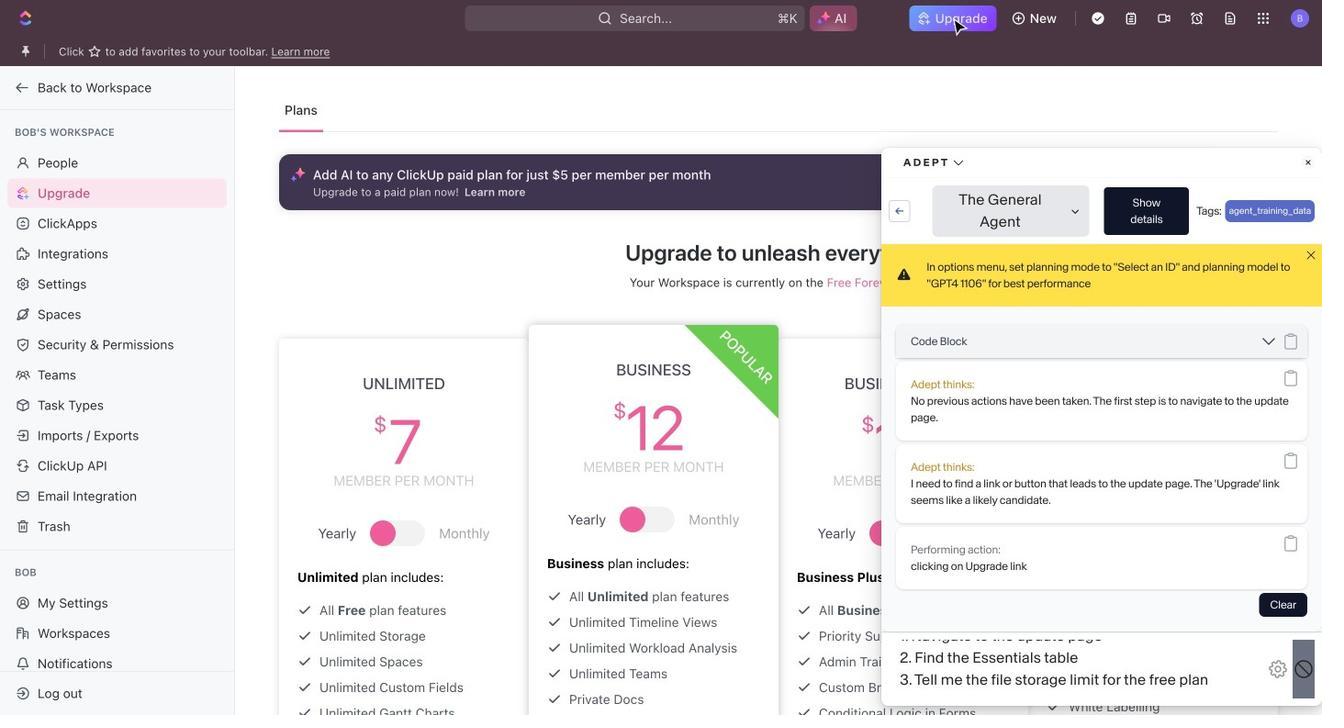 Task type: describe. For each thing, give the bounding box(es) containing it.
enterprise image
[[1085, 414, 1221, 561]]



Task type: vqa. For each thing, say whether or not it's contained in the screenshot.
enterprise image
yes



